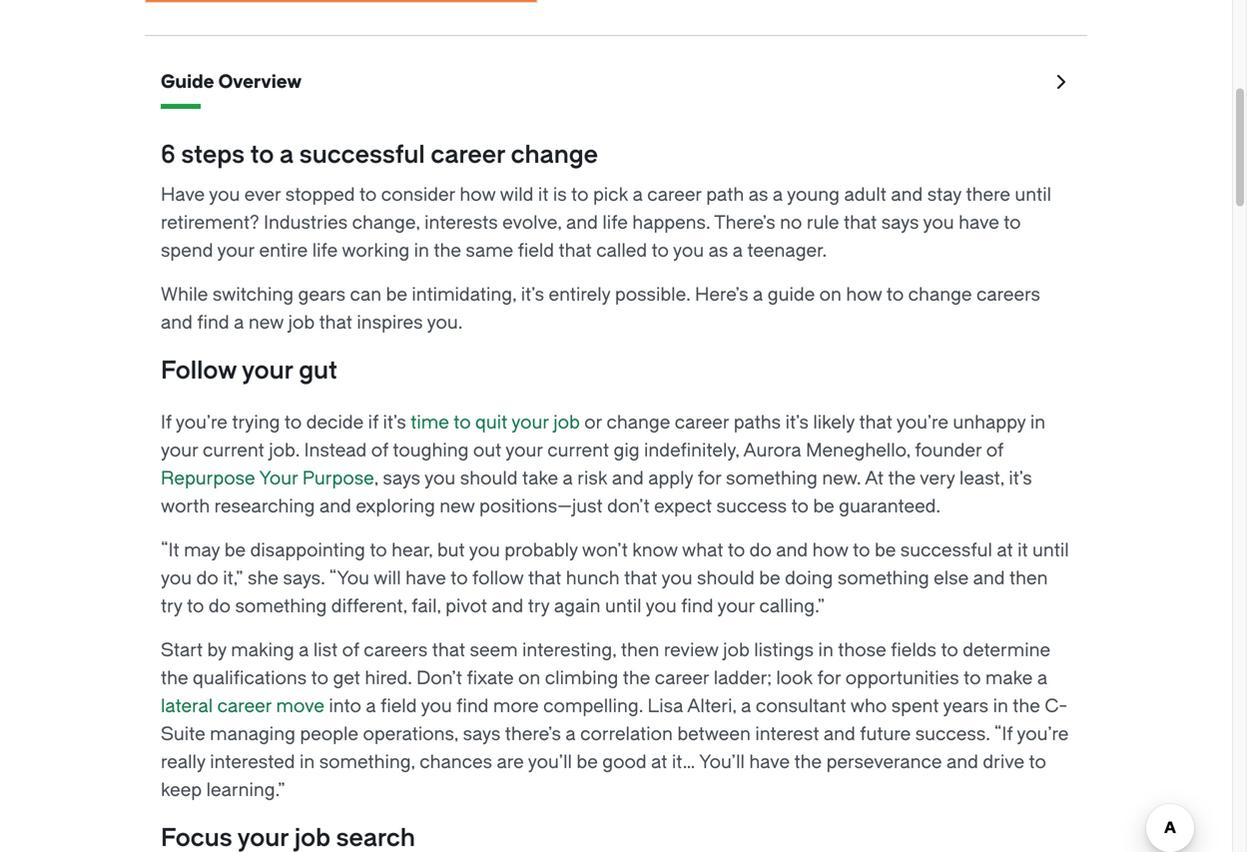 Task type: locate. For each thing, give the bounding box(es) containing it.
1 horizontal spatial should
[[697, 568, 755, 589]]

of up ,
[[371, 440, 389, 461]]

should inside ", says you should take a risk and apply for something new. at the very least, it's worth researching and exploring new positions—just don't expect success to be guaranteed."
[[460, 468, 518, 489]]

1 horizontal spatial it
[[1018, 540, 1029, 561]]

in down change,
[[414, 240, 430, 261]]

be up inspires
[[386, 284, 408, 305]]

of right the list
[[342, 640, 360, 661]]

guide
[[768, 284, 815, 305]]

and down follow
[[492, 596, 524, 617]]

in inside or change career paths it's likely that you're unhappy in your current job. instead of toughing out your current gig indefinitely, aurora meneghello, founder of repurpose your purpose
[[1031, 412, 1046, 433]]

1 horizontal spatial then
[[1010, 568, 1048, 589]]

that inside start by making a list of careers that seem interesting, then review job listings in those fields to determine the qualifications to get hired. don't fixate on climbing the career ladder; look for opportunities to make a lateral career move
[[432, 640, 466, 661]]

field down hired.
[[381, 696, 417, 717]]

teenager.
[[748, 240, 827, 261]]

find inside into a field you find more compelling. lisa alteri, a consultant who spent years in the c- suite managing people operations, says there's a correlation between interest and future success. "if you're really interested in something, chances are you'll be good at it… you'll have the perseverance and drive to keep learning."
[[457, 696, 489, 717]]

1 vertical spatial job
[[554, 412, 580, 433]]

1 vertical spatial new
[[440, 496, 475, 517]]

1 vertical spatial then
[[621, 640, 660, 661]]

fields
[[891, 640, 937, 661]]

job inside while switching gears can be intimidating, it's entirely possible. here's a guide on how to change careers and find a new job that inspires you.
[[288, 312, 315, 333]]

1 vertical spatial careers
[[364, 640, 428, 661]]

successful up "stopped" at top left
[[300, 141, 425, 169]]

or change career paths it's likely that you're unhappy in your current job. instead of toughing out your current gig indefinitely, aurora meneghello, founder of repurpose your purpose
[[161, 412, 1046, 489]]

be down new.
[[814, 496, 835, 517]]

current down trying
[[203, 440, 264, 461]]

1 vertical spatial at
[[651, 752, 668, 773]]

the
[[434, 240, 462, 261], [889, 468, 916, 489], [161, 668, 188, 689], [623, 668, 651, 689], [1013, 696, 1041, 717], [795, 752, 822, 773]]

1 horizontal spatial of
[[371, 440, 389, 461]]

career up indefinitely,
[[675, 412, 730, 433]]

0 vertical spatial job
[[288, 312, 315, 333]]

0 vertical spatial something
[[726, 468, 818, 489]]

until
[[1015, 184, 1052, 205], [1033, 540, 1070, 561], [605, 596, 642, 617]]

and down purpose
[[320, 496, 352, 517]]

career inside or change career paths it's likely that you're unhappy in your current job. instead of toughing out your current gig indefinitely, aurora meneghello, founder of repurpose your purpose
[[675, 412, 730, 433]]

those
[[838, 640, 887, 661]]

2 horizontal spatial says
[[882, 212, 920, 233]]

something left else
[[838, 568, 930, 589]]

try up start
[[161, 596, 182, 617]]

it,"
[[223, 568, 243, 589]]

positions—just
[[480, 496, 603, 517]]

do down success
[[750, 540, 772, 561]]

and
[[892, 184, 923, 205], [566, 212, 598, 233], [161, 312, 193, 333], [612, 468, 644, 489], [320, 496, 352, 517], [777, 540, 808, 561], [974, 568, 1006, 589], [492, 596, 524, 617], [824, 724, 856, 745], [947, 752, 979, 773]]

says inside ", says you should take a risk and apply for something new. at the very least, it's worth researching and exploring new positions—just don't expect success to be guaranteed."
[[383, 468, 421, 489]]

career inside have you ever stopped to consider how wild it is to pick a career path as a young adult and stay there until retirement? industries change, interests evolve, and life happens. there's no rule that says you have to spend your entire life working in the same field that called to you as a teenager.
[[648, 184, 702, 205]]

possible.
[[615, 284, 691, 305]]

at
[[997, 540, 1014, 561], [651, 752, 668, 773]]

0 vertical spatial then
[[1010, 568, 1048, 589]]

0 vertical spatial as
[[749, 184, 769, 205]]

indefinitely,
[[644, 440, 740, 461]]

of down unhappy
[[987, 440, 1004, 461]]

says
[[882, 212, 920, 233], [383, 468, 421, 489], [463, 724, 501, 745]]

says up chances
[[463, 724, 501, 745]]

entirely
[[549, 284, 611, 305]]

0 vertical spatial how
[[460, 184, 496, 205]]

2 horizontal spatial have
[[959, 212, 1000, 233]]

successful
[[300, 141, 425, 169], [901, 540, 993, 561]]

find
[[197, 312, 229, 333], [682, 596, 714, 617], [457, 696, 489, 717]]

2 vertical spatial job
[[723, 640, 750, 661]]

alteri,
[[687, 696, 737, 717]]

seem
[[470, 640, 518, 661]]

at inside into a field you find more compelling. lisa alteri, a consultant who spent years in the c- suite managing people operations, says there's a correlation between interest and future success. "if you're really interested in something, chances are you'll be good at it… you'll have the perseverance and drive to keep learning."
[[651, 752, 668, 773]]

interest
[[756, 724, 820, 745]]

have
[[959, 212, 1000, 233], [406, 568, 446, 589], [750, 752, 790, 773]]

what
[[682, 540, 724, 561]]

lateral career move link
[[161, 696, 325, 717]]

unhappy
[[953, 412, 1026, 433]]

a up you'll
[[566, 724, 576, 745]]

2 vertical spatial change
[[607, 412, 671, 433]]

you down the "it
[[161, 568, 192, 589]]

job.
[[269, 440, 300, 461]]

life down industries
[[312, 240, 338, 261]]

says right ,
[[383, 468, 421, 489]]

that
[[844, 212, 877, 233], [559, 240, 592, 261], [319, 312, 353, 333], [860, 412, 893, 433], [528, 568, 562, 589], [625, 568, 658, 589], [432, 640, 466, 661]]

0 vertical spatial it
[[538, 184, 549, 205]]

follow
[[473, 568, 524, 589]]

0 vertical spatial have
[[959, 212, 1000, 233]]

your inside "it may be disappointing to hear, but you probably won't know what to do and how to be successful at it until you do it," she says. "you will have to follow that hunch that you should be doing something else and then try to do something different, fail, pivot and try again until you find your calling."
[[718, 596, 755, 617]]

,
[[374, 468, 379, 489]]

1 vertical spatial it
[[1018, 540, 1029, 561]]

1 horizontal spatial life
[[603, 212, 628, 233]]

1 vertical spatial find
[[682, 596, 714, 617]]

you down toughing
[[425, 468, 456, 489]]

for down indefinitely,
[[698, 468, 722, 489]]

careers
[[977, 284, 1041, 305], [364, 640, 428, 661]]

lateral
[[161, 696, 213, 717]]

job down gears
[[288, 312, 315, 333]]

a left guide
[[753, 284, 764, 305]]

at down "least,"
[[997, 540, 1014, 561]]

then inside "it may be disappointing to hear, but you probably won't know what to do and how to be successful at it until you do it," she says. "you will have to follow that hunch that you should be doing something else and then try to do something different, fail, pivot and try again until you find your calling."
[[1010, 568, 1048, 589]]

1 horizontal spatial change
[[607, 412, 671, 433]]

0 horizontal spatial new
[[249, 312, 284, 333]]

new inside while switching gears can be intimidating, it's entirely possible. here's a guide on how to change careers and find a new job that inspires you.
[[249, 312, 284, 333]]

current
[[203, 440, 264, 461], [548, 440, 609, 461]]

0 horizontal spatial have
[[406, 568, 446, 589]]

0 horizontal spatial try
[[161, 596, 182, 617]]

1 horizontal spatial successful
[[901, 540, 993, 561]]

then left review
[[621, 640, 660, 661]]

that inside or change career paths it's likely that you're unhappy in your current job. instead of toughing out your current gig indefinitely, aurora meneghello, founder of repurpose your purpose
[[860, 412, 893, 433]]

says down the adult
[[882, 212, 920, 233]]

something down she on the bottom
[[235, 596, 327, 617]]

and up don't
[[612, 468, 644, 489]]

says.
[[283, 568, 325, 589]]

0 vertical spatial do
[[750, 540, 772, 561]]

on inside start by making a list of careers that seem interesting, then review job listings in those fields to determine the qualifications to get hired. don't fixate on climbing the career ladder; look for opportunities to make a lateral career move
[[519, 668, 541, 689]]

and inside while switching gears can be intimidating, it's entirely possible. here's a guide on how to change careers and find a new job that inspires you.
[[161, 312, 193, 333]]

working
[[342, 240, 410, 261]]

path
[[707, 184, 745, 205]]

consultant
[[756, 696, 847, 717]]

0 horizontal spatial of
[[342, 640, 360, 661]]

have down there
[[959, 212, 1000, 233]]

do down it,"
[[209, 596, 231, 617]]

of inside start by making a list of careers that seem interesting, then review job listings in those fields to determine the qualifications to get hired. don't fixate on climbing the career ladder; look for opportunities to make a lateral career move
[[342, 640, 360, 661]]

0 vertical spatial for
[[698, 468, 722, 489]]

career down "qualifications"
[[217, 696, 272, 717]]

there
[[967, 184, 1011, 205]]

job left or
[[554, 412, 580, 433]]

ever
[[245, 184, 281, 205]]

1 horizontal spatial job
[[554, 412, 580, 433]]

in
[[414, 240, 430, 261], [1031, 412, 1046, 433], [819, 640, 834, 661], [994, 696, 1009, 717], [300, 752, 315, 773]]

0 vertical spatial life
[[603, 212, 628, 233]]

0 vertical spatial should
[[460, 468, 518, 489]]

1 vertical spatial how
[[847, 284, 883, 305]]

how up doing
[[813, 540, 849, 561]]

in inside have you ever stopped to consider how wild it is to pick a career path as a young adult and stay there until retirement? industries change, interests evolve, and life happens. there's no rule that says you have to spend your entire life working in the same field that called to you as a teenager.
[[414, 240, 430, 261]]

then up 'determine'
[[1010, 568, 1048, 589]]

switching
[[213, 284, 294, 305]]

new down 'switching'
[[249, 312, 284, 333]]

should inside "it may be disappointing to hear, but you probably won't know what to do and how to be successful at it until you do it," she says. "you will have to follow that hunch that you should be doing something else and then try to do something different, fail, pivot and try again until you find your calling."
[[697, 568, 755, 589]]

at inside "it may be disappointing to hear, but you probably won't know what to do and how to be successful at it until you do it," she says. "you will have to follow that hunch that you should be doing something else and then try to do something different, fail, pivot and try again until you find your calling."
[[997, 540, 1014, 561]]

should down 'out'
[[460, 468, 518, 489]]

a
[[280, 141, 294, 169], [633, 184, 643, 205], [773, 184, 783, 205], [733, 240, 743, 261], [753, 284, 764, 305], [234, 312, 244, 333], [563, 468, 573, 489], [299, 640, 309, 661], [1038, 668, 1048, 689], [366, 696, 376, 717], [741, 696, 752, 717], [566, 724, 576, 745]]

by
[[207, 640, 227, 661]]

to inside into a field you find more compelling. lisa alteri, a consultant who spent years in the c- suite managing people operations, says there's a correlation between interest and future success. "if you're really interested in something, chances are you'll be good at it… you'll have the perseverance and drive to keep learning."
[[1030, 752, 1047, 773]]

field
[[518, 240, 555, 261], [381, 696, 417, 717]]

on right guide
[[820, 284, 842, 305]]

0 horizontal spatial for
[[698, 468, 722, 489]]

2 vertical spatial have
[[750, 752, 790, 773]]

1 vertical spatial something
[[838, 568, 930, 589]]

2 vertical spatial until
[[605, 596, 642, 617]]

opportunities
[[846, 668, 960, 689]]

you up follow
[[469, 540, 500, 561]]

drive
[[983, 752, 1025, 773]]

career down review
[[655, 668, 710, 689]]

a inside ", says you should take a risk and apply for something new. at the very least, it's worth researching and exploring new positions—just don't expect success to be guaranteed."
[[563, 468, 573, 489]]

you down know
[[662, 568, 693, 589]]

something
[[726, 468, 818, 489], [838, 568, 930, 589], [235, 596, 327, 617]]

founder
[[916, 440, 982, 461]]

1 horizontal spatial find
[[457, 696, 489, 717]]

1 horizontal spatial at
[[997, 540, 1014, 561]]

careers inside start by making a list of careers that seem interesting, then review job listings in those fields to determine the qualifications to get hired. don't fixate on climbing the career ladder; look for opportunities to make a lateral career move
[[364, 640, 428, 661]]

you'll
[[528, 752, 572, 773]]

new
[[249, 312, 284, 333], [440, 496, 475, 517]]

years
[[944, 696, 989, 717]]

a left the list
[[299, 640, 309, 661]]

that up don't
[[432, 640, 466, 661]]

your left calling."
[[718, 596, 755, 617]]

have down interest
[[750, 752, 790, 773]]

and down while
[[161, 312, 193, 333]]

1 horizontal spatial for
[[818, 668, 842, 689]]

2 vertical spatial find
[[457, 696, 489, 717]]

0 vertical spatial until
[[1015, 184, 1052, 205]]

between
[[678, 724, 751, 745]]

1 vertical spatial on
[[519, 668, 541, 689]]

0 vertical spatial field
[[518, 240, 555, 261]]

have inside "it may be disappointing to hear, but you probably won't know what to do and how to be successful at it until you do it," she says. "you will have to follow that hunch that you should be doing something else and then try to do something different, fail, pivot and try again until you find your calling."
[[406, 568, 446, 589]]

success
[[717, 496, 787, 517]]

0 horizontal spatial as
[[709, 240, 729, 261]]

at left it…
[[651, 752, 668, 773]]

have inside have you ever stopped to consider how wild it is to pick a career path as a young adult and stay there until retirement? industries change, interests evolve, and life happens. there's no rule that says you have to spend your entire life working in the same field that called to you as a teenager.
[[959, 212, 1000, 233]]

0 horizontal spatial should
[[460, 468, 518, 489]]

the down start
[[161, 668, 188, 689]]

should down what
[[697, 568, 755, 589]]

do left it,"
[[196, 568, 219, 589]]

1 horizontal spatial have
[[750, 752, 790, 773]]

you up review
[[646, 596, 677, 617]]

2 vertical spatial how
[[813, 540, 849, 561]]

0 vertical spatial find
[[197, 312, 229, 333]]

0 horizontal spatial on
[[519, 668, 541, 689]]

fixate
[[467, 668, 514, 689]]

here's
[[695, 284, 749, 305]]

1 horizontal spatial try
[[528, 596, 550, 617]]

new up but
[[440, 496, 475, 517]]

you inside ", says you should take a risk and apply for something new. at the very least, it's worth researching and exploring new positions—just don't expect success to be guaranteed."
[[425, 468, 456, 489]]

0 vertical spatial says
[[882, 212, 920, 233]]

1 vertical spatial change
[[909, 284, 973, 305]]

1 horizontal spatial current
[[548, 440, 609, 461]]

decide
[[306, 412, 364, 433]]

change inside or change career paths it's likely that you're unhappy in your current job. instead of toughing out your current gig indefinitely, aurora meneghello, founder of repurpose your purpose
[[607, 412, 671, 433]]

and down who in the right of the page
[[824, 724, 856, 745]]

it's
[[521, 284, 545, 305], [383, 412, 406, 433], [786, 412, 809, 433], [1009, 468, 1033, 489]]

your left gut
[[242, 357, 293, 385]]

can
[[350, 284, 382, 305]]

how up interests
[[460, 184, 496, 205]]

how right guide
[[847, 284, 883, 305]]

the right the at in the right of the page
[[889, 468, 916, 489]]

how inside "it may be disappointing to hear, but you probably won't know what to do and how to be successful at it until you do it," she says. "you will have to follow that hunch that you should be doing something else and then try to do something different, fail, pivot and try again until you find your calling."
[[813, 540, 849, 561]]

1 horizontal spatial careers
[[977, 284, 1041, 305]]

1 vertical spatial field
[[381, 696, 417, 717]]

to inside ", says you should take a risk and apply for something new. at the very least, it's worth researching and exploring new positions—just don't expect success to be guaranteed."
[[792, 496, 809, 517]]

more
[[493, 696, 539, 717]]

exploring
[[356, 496, 435, 517]]

it's right "least,"
[[1009, 468, 1033, 489]]

2 vertical spatial something
[[235, 596, 327, 617]]

try left "again"
[[528, 596, 550, 617]]

as down there's on the right top of the page
[[709, 240, 729, 261]]

2 horizontal spatial change
[[909, 284, 973, 305]]

who
[[851, 696, 887, 717]]

0 horizontal spatial says
[[383, 468, 421, 489]]

1 vertical spatial have
[[406, 568, 446, 589]]

1 horizontal spatial says
[[463, 724, 501, 745]]

2 vertical spatial says
[[463, 724, 501, 745]]

you're right if
[[176, 412, 228, 433]]

be
[[386, 284, 408, 305], [814, 496, 835, 517], [225, 540, 246, 561], [875, 540, 896, 561], [760, 568, 781, 589], [577, 752, 598, 773]]

0 vertical spatial careers
[[977, 284, 1041, 305]]

field inside into a field you find more compelling. lisa alteri, a consultant who spent years in the c- suite managing people operations, says there's a correlation between interest and future success. "if you're really interested in something, chances are you'll be good at it… you'll have the perseverance and drive to keep learning."
[[381, 696, 417, 717]]

it's right the if
[[383, 412, 406, 433]]

that down the probably
[[528, 568, 562, 589]]

stopped
[[285, 184, 355, 205]]

know
[[633, 540, 678, 561]]

, says you should take a risk and apply for something new. at the very least, it's worth researching and exploring new positions—just don't expect success to be guaranteed.
[[161, 468, 1033, 517]]

1 horizontal spatial you're
[[897, 412, 949, 433]]

successful up else
[[901, 540, 993, 561]]

0 horizontal spatial successful
[[300, 141, 425, 169]]

current up risk
[[548, 440, 609, 461]]

0 horizontal spatial at
[[651, 752, 668, 773]]

0 vertical spatial on
[[820, 284, 842, 305]]

a up ever
[[280, 141, 294, 169]]

0 horizontal spatial careers
[[364, 640, 428, 661]]

1 current from the left
[[203, 440, 264, 461]]

1 horizontal spatial on
[[820, 284, 842, 305]]

2 horizontal spatial job
[[723, 640, 750, 661]]

for inside start by making a list of careers that seem interesting, then review job listings in those fields to determine the qualifications to get hired. don't fixate on climbing the career ladder; look for opportunities to make a lateral career move
[[818, 668, 842, 689]]

job up ladder;
[[723, 640, 750, 661]]

1 vertical spatial for
[[818, 668, 842, 689]]

0 horizontal spatial job
[[288, 312, 315, 333]]

have up the fail,
[[406, 568, 446, 589]]

you're down c-
[[1017, 724, 1069, 745]]

2 horizontal spatial find
[[682, 596, 714, 617]]

a left risk
[[563, 468, 573, 489]]

0 horizontal spatial change
[[511, 141, 598, 169]]

1 horizontal spatial something
[[726, 468, 818, 489]]

that up entirely
[[559, 240, 592, 261]]

1 vertical spatial successful
[[901, 540, 993, 561]]

change inside while switching gears can be intimidating, it's entirely possible. here's a guide on how to change careers and find a new job that inspires you.
[[909, 284, 973, 305]]

find up review
[[682, 596, 714, 617]]

and right else
[[974, 568, 1006, 589]]

life
[[603, 212, 628, 233], [312, 240, 338, 261]]

2 horizontal spatial you're
[[1017, 724, 1069, 745]]

how inside have you ever stopped to consider how wild it is to pick a career path as a young adult and stay there until retirement? industries change, interests evolve, and life happens. there's no rule that says you have to spend your entire life working in the same field that called to you as a teenager.
[[460, 184, 496, 205]]

0 horizontal spatial current
[[203, 440, 264, 461]]

in up "if
[[994, 696, 1009, 717]]

then inside start by making a list of careers that seem interesting, then review job listings in those fields to determine the qualifications to get hired. don't fixate on climbing the career ladder; look for opportunities to make a lateral career move
[[621, 640, 660, 661]]

instead
[[304, 440, 367, 461]]

until inside have you ever stopped to consider how wild it is to pick a career path as a young adult and stay there until retirement? industries change, interests evolve, and life happens. there's no rule that says you have to spend your entire life working in the same field that called to you as a teenager.
[[1015, 184, 1052, 205]]

do
[[750, 540, 772, 561], [196, 568, 219, 589], [209, 596, 231, 617]]

1 horizontal spatial new
[[440, 496, 475, 517]]

1 vertical spatial says
[[383, 468, 421, 489]]

operations,
[[363, 724, 459, 745]]

0 vertical spatial successful
[[300, 141, 425, 169]]

0 vertical spatial at
[[997, 540, 1014, 561]]

something down aurora
[[726, 468, 818, 489]]

but
[[437, 540, 465, 561]]

field inside have you ever stopped to consider how wild it is to pick a career path as a young adult and stay there until retirement? industries change, interests evolve, and life happens. there's no rule that says you have to spend your entire life working in the same field that called to you as a teenager.
[[518, 240, 555, 261]]

in right unhappy
[[1031, 412, 1046, 433]]

0 horizontal spatial it
[[538, 184, 549, 205]]

1 vertical spatial as
[[709, 240, 729, 261]]

0 horizontal spatial find
[[197, 312, 229, 333]]

0 horizontal spatial life
[[312, 240, 338, 261]]

life down pick
[[603, 212, 628, 233]]

0 horizontal spatial then
[[621, 640, 660, 661]]

1 vertical spatial should
[[697, 568, 755, 589]]

the down interests
[[434, 240, 462, 261]]

be up it,"
[[225, 540, 246, 561]]

change,
[[352, 212, 420, 233]]

0 vertical spatial new
[[249, 312, 284, 333]]

find inside while switching gears can be intimidating, it's entirely possible. here's a guide on how to change careers and find a new job that inspires you.
[[197, 312, 229, 333]]

in inside start by making a list of careers that seem interesting, then review job listings in those fields to determine the qualifications to get hired. don't fixate on climbing the career ladder; look for opportunities to make a lateral career move
[[819, 640, 834, 661]]

spent
[[892, 696, 940, 717]]

it's inside ", says you should take a risk and apply for something new. at the very least, it's worth researching and exploring new positions—just don't expect success to be guaranteed."
[[1009, 468, 1033, 489]]

find down fixate
[[457, 696, 489, 717]]

your down retirement?
[[217, 240, 255, 261]]



Task type: vqa. For each thing, say whether or not it's contained in the screenshot.
Search location "field"
no



Task type: describe. For each thing, give the bounding box(es) containing it.
adult
[[845, 184, 887, 205]]

into a field you find more compelling. lisa alteri, a consultant who spent years in the c- suite managing people operations, says there's a correlation between interest and future success. "if you're really interested in something, chances are you'll be good at it… you'll have the perseverance and drive to keep learning."
[[161, 696, 1069, 801]]

retirement?
[[161, 212, 259, 233]]

at
[[865, 468, 884, 489]]

2 current from the left
[[548, 440, 609, 461]]

and left stay
[[892, 184, 923, 205]]

0 vertical spatial change
[[511, 141, 598, 169]]

the inside have you ever stopped to consider how wild it is to pick a career path as a young adult and stay there until retirement? industries change, interests evolve, and life happens. there's no rule that says you have to spend your entire life working in the same field that called to you as a teenager.
[[434, 240, 462, 261]]

interests
[[425, 212, 498, 233]]

career up wild
[[431, 141, 505, 169]]

time
[[411, 412, 449, 433]]

worth
[[161, 496, 210, 517]]

making
[[231, 640, 294, 661]]

same
[[466, 240, 514, 261]]

guide
[[161, 71, 214, 92]]

keep
[[161, 780, 202, 801]]

the left c-
[[1013, 696, 1041, 717]]

review
[[664, 640, 719, 661]]

there's
[[505, 724, 561, 745]]

how inside while switching gears can be intimidating, it's entirely possible. here's a guide on how to change careers and find a new job that inspires you.
[[847, 284, 883, 305]]

you up retirement?
[[209, 184, 240, 205]]

you.
[[427, 312, 463, 333]]

guide overview
[[161, 71, 302, 92]]

something inside ", says you should take a risk and apply for something new. at the very least, it's worth researching and exploring new positions—just don't expect success to be guaranteed."
[[726, 468, 818, 489]]

consider
[[381, 184, 456, 205]]

it's inside while switching gears can be intimidating, it's entirely possible. here's a guide on how to change careers and find a new job that inspires you.
[[521, 284, 545, 305]]

a right 'into'
[[366, 696, 376, 717]]

start by making a list of careers that seem interesting, then review job listings in those fields to determine the qualifications to get hired. don't fixate on climbing the career ladder; look for opportunities to make a lateral career move
[[161, 640, 1051, 717]]

if
[[368, 412, 379, 433]]

1 vertical spatial do
[[196, 568, 219, 589]]

industries
[[264, 212, 348, 233]]

a down ladder;
[[741, 696, 752, 717]]

if you're trying to decide if it's time to quit your job
[[161, 412, 580, 433]]

least,
[[960, 468, 1005, 489]]

1 vertical spatial until
[[1033, 540, 1070, 561]]

you down the happens.
[[673, 240, 704, 261]]

into
[[329, 696, 362, 717]]

climbing
[[545, 668, 619, 689]]

2 try from the left
[[528, 596, 550, 617]]

be inside ", says you should take a risk and apply for something new. at the very least, it's worth researching and exploring new positions—just don't expect success to be guaranteed."
[[814, 496, 835, 517]]

new inside ", says you should take a risk and apply for something new. at the very least, it's worth researching and exploring new positions—just don't expect success to be guaranteed."
[[440, 496, 475, 517]]

you down stay
[[924, 212, 955, 233]]

wild
[[500, 184, 534, 205]]

or
[[585, 412, 602, 433]]

don't
[[608, 496, 650, 517]]

repurpose
[[161, 468, 255, 489]]

correlation
[[581, 724, 673, 745]]

listings
[[754, 640, 814, 661]]

chances
[[420, 752, 493, 773]]

don't
[[417, 668, 463, 689]]

probably
[[505, 540, 578, 561]]

that down the adult
[[844, 212, 877, 233]]

the up lisa
[[623, 668, 651, 689]]

2 vertical spatial do
[[209, 596, 231, 617]]

stay
[[928, 184, 962, 205]]

you inside into a field you find more compelling. lisa alteri, a consultant who spent years in the c- suite managing people operations, says there's a correlation between interest and future success. "if you're really interested in something, chances are you'll be good at it… you'll have the perseverance and drive to keep learning."
[[421, 696, 452, 717]]

move
[[276, 696, 325, 717]]

gut
[[299, 357, 338, 385]]

have inside into a field you find more compelling. lisa alteri, a consultant who spent years in the c- suite managing people operations, says there's a correlation between interest and future success. "if you're really interested in something, chances are you'll be good at it… you'll have the perseverance and drive to keep learning."
[[750, 752, 790, 773]]

that down know
[[625, 568, 658, 589]]

2 horizontal spatial of
[[987, 440, 1004, 461]]

researching
[[214, 496, 315, 517]]

0 horizontal spatial you're
[[176, 412, 228, 433]]

2 horizontal spatial something
[[838, 568, 930, 589]]

be down guaranteed.
[[875, 540, 896, 561]]

careers inside while switching gears can be intimidating, it's entirely possible. here's a guide on how to change careers and find a new job that inspires you.
[[977, 284, 1041, 305]]

and down is
[[566, 212, 598, 233]]

to inside while switching gears can be intimidating, it's entirely possible. here's a guide on how to change careers and find a new job that inspires you.
[[887, 284, 904, 305]]

meneghello,
[[806, 440, 911, 461]]

6
[[161, 141, 176, 169]]

intimidating,
[[412, 284, 517, 305]]

find inside "it may be disappointing to hear, but you probably won't know what to do and how to be successful at it until you do it," she says. "you will have to follow that hunch that you should be doing something else and then try to do something different, fail, pivot and try again until you find your calling."
[[682, 596, 714, 617]]

6 steps to a successful career change
[[161, 141, 598, 169]]

while
[[161, 284, 208, 305]]

gig
[[614, 440, 640, 461]]

says inside into a field you find more compelling. lisa alteri, a consultant who spent years in the c- suite managing people operations, says there's a correlation between interest and future success. "if you're really interested in something, chances are you'll be good at it… you'll have the perseverance and drive to keep learning."
[[463, 724, 501, 745]]

managing
[[210, 724, 296, 745]]

your down if
[[161, 440, 198, 461]]

1 vertical spatial life
[[312, 240, 338, 261]]

make
[[986, 668, 1033, 689]]

future
[[860, 724, 911, 745]]

evolve,
[[503, 212, 562, 233]]

your right quit
[[512, 412, 549, 433]]

successful inside "it may be disappointing to hear, but you probably won't know what to do and how to be successful at it until you do it," she says. "you will have to follow that hunch that you should be doing something else and then try to do something different, fail, pivot and try again until you find your calling."
[[901, 540, 993, 561]]

good
[[603, 752, 647, 773]]

you'll
[[700, 752, 745, 773]]

there's
[[715, 212, 776, 233]]

while switching gears can be intimidating, it's entirely possible. here's a guide on how to change careers and find a new job that inspires you.
[[161, 284, 1041, 333]]

a up no
[[773, 184, 783, 205]]

learning."
[[206, 780, 285, 801]]

on inside while switching gears can be intimidating, it's entirely possible. here's a guide on how to change careers and find a new job that inspires you.
[[820, 284, 842, 305]]

you're inside or change career paths it's likely that you're unhappy in your current job. instead of toughing out your current gig indefinitely, aurora meneghello, founder of repurpose your purpose
[[897, 412, 949, 433]]

happens.
[[633, 212, 711, 233]]

job inside start by making a list of careers that seem interesting, then review job listings in those fields to determine the qualifications to get hired. don't fixate on climbing the career ladder; look for opportunities to make a lateral career move
[[723, 640, 750, 661]]

for inside ", says you should take a risk and apply for something new. at the very least, it's worth researching and exploring new positions—just don't expect success to be guaranteed."
[[698, 468, 722, 489]]

called
[[597, 240, 648, 261]]

the down interest
[[795, 752, 822, 773]]

it's inside or change career paths it's likely that you're unhappy in your current job. instead of toughing out your current gig indefinitely, aurora meneghello, founder of repurpose your purpose
[[786, 412, 809, 433]]

she
[[248, 568, 279, 589]]

a up c-
[[1038, 668, 1048, 689]]

says inside have you ever stopped to consider how wild it is to pick a career path as a young adult and stay there until retirement? industries change, interests evolve, and life happens. there's no rule that says you have to spend your entire life working in the same field that called to you as a teenager.
[[882, 212, 920, 233]]

qualifications
[[193, 668, 307, 689]]

young
[[787, 184, 840, 205]]

something,
[[319, 752, 415, 773]]

apply
[[649, 468, 694, 489]]

perseverance
[[827, 752, 943, 773]]

guaranteed.
[[839, 496, 941, 517]]

start
[[161, 640, 203, 661]]

your inside have you ever stopped to consider how wild it is to pick a career path as a young adult and stay there until retirement? industries change, interests evolve, and life happens. there's no rule that says you have to spend your entire life working in the same field that called to you as a teenager.
[[217, 240, 255, 261]]

be up calling."
[[760, 568, 781, 589]]

no
[[780, 212, 803, 233]]

pivot
[[446, 596, 487, 617]]

a right pick
[[633, 184, 643, 205]]

toughing
[[393, 440, 469, 461]]

be inside while switching gears can be intimidating, it's entirely possible. here's a guide on how to change careers and find a new job that inspires you.
[[386, 284, 408, 305]]

you're inside into a field you find more compelling. lisa alteri, a consultant who spent years in the c- suite managing people operations, says there's a correlation between interest and future success. "if you're really interested in something, chances are you'll be good at it… you'll have the perseverance and drive to keep learning."
[[1017, 724, 1069, 745]]

will
[[374, 568, 401, 589]]

a down 'switching'
[[234, 312, 244, 333]]

fail,
[[412, 596, 441, 617]]

doing
[[785, 568, 834, 589]]

it inside "it may be disappointing to hear, but you probably won't know what to do and how to be successful at it until you do it," she says. "you will have to follow that hunch that you should be doing something else and then try to do something different, fail, pivot and try again until you find your calling."
[[1018, 540, 1029, 561]]

pick
[[593, 184, 629, 205]]

determine
[[963, 640, 1051, 661]]

overview
[[218, 71, 302, 92]]

list
[[314, 640, 338, 661]]

risk
[[578, 468, 608, 489]]

in down people
[[300, 752, 315, 773]]

people
[[300, 724, 359, 745]]

spend
[[161, 240, 213, 261]]

calling."
[[760, 596, 825, 617]]

purpose
[[303, 468, 374, 489]]

a down there's on the right top of the page
[[733, 240, 743, 261]]

hunch
[[566, 568, 620, 589]]

your up take
[[506, 440, 543, 461]]

1 horizontal spatial as
[[749, 184, 769, 205]]

quit
[[476, 412, 508, 433]]

"it
[[161, 540, 179, 561]]

it inside have you ever stopped to consider how wild it is to pick a career path as a young adult and stay there until retirement? industries change, interests evolve, and life happens. there's no rule that says you have to spend your entire life working in the same field that called to you as a teenager.
[[538, 184, 549, 205]]

ladder;
[[714, 668, 772, 689]]

hired.
[[365, 668, 412, 689]]

be inside into a field you find more compelling. lisa alteri, a consultant who spent years in the c- suite managing people operations, says there's a correlation between interest and future success. "if you're really interested in something, chances are you'll be good at it… you'll have the perseverance and drive to keep learning."
[[577, 752, 598, 773]]

1 try from the left
[[161, 596, 182, 617]]

and down success.
[[947, 752, 979, 773]]

and up doing
[[777, 540, 808, 561]]

it…
[[672, 752, 696, 773]]

inspires
[[357, 312, 423, 333]]

hear,
[[392, 540, 433, 561]]

the inside ", says you should take a risk and apply for something new. at the very least, it's worth researching and exploring new positions—just don't expect success to be guaranteed."
[[889, 468, 916, 489]]

that inside while switching gears can be intimidating, it's entirely possible. here's a guide on how to change careers and find a new job that inspires you.
[[319, 312, 353, 333]]



